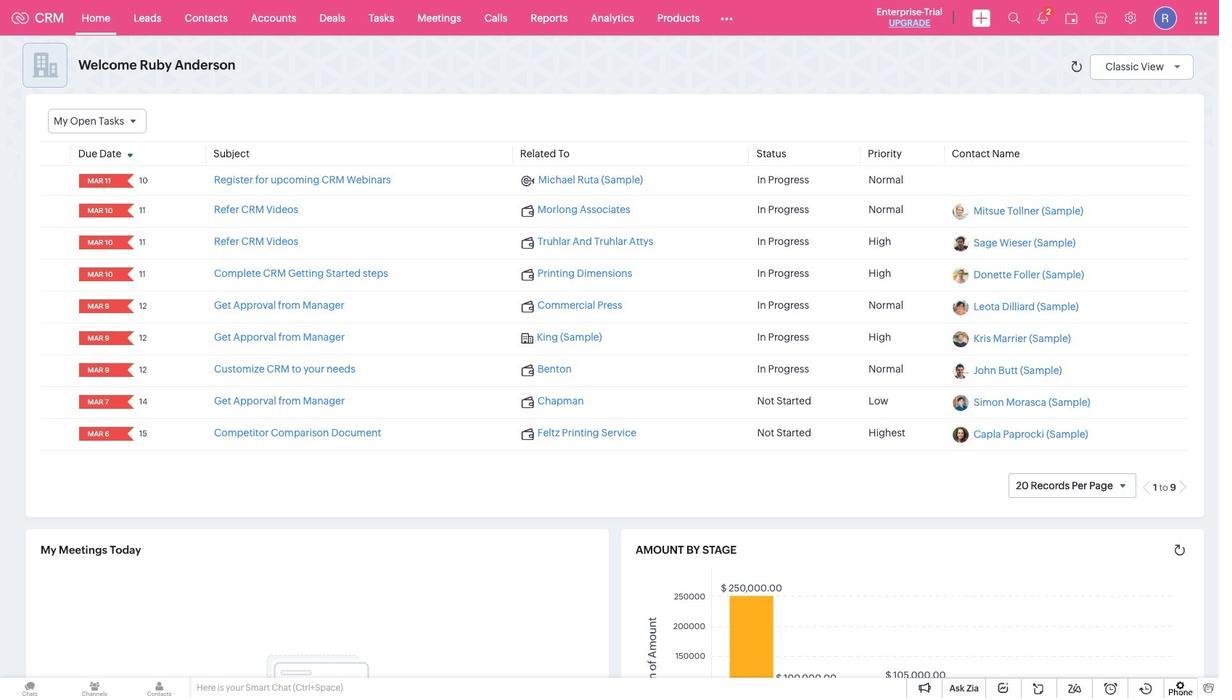 Task type: vqa. For each thing, say whether or not it's contained in the screenshot.
Other Modules field
yes



Task type: locate. For each thing, give the bounding box(es) containing it.
search image
[[1008, 12, 1020, 24]]

search element
[[999, 0, 1029, 36]]

profile element
[[1145, 0, 1186, 35]]

None field
[[48, 109, 147, 134], [83, 174, 117, 188], [83, 204, 117, 218], [83, 236, 117, 250], [83, 268, 117, 282], [83, 300, 117, 314], [83, 332, 117, 346], [83, 364, 117, 377], [83, 396, 117, 409], [83, 428, 117, 441], [48, 109, 147, 134], [83, 174, 117, 188], [83, 204, 117, 218], [83, 236, 117, 250], [83, 268, 117, 282], [83, 300, 117, 314], [83, 332, 117, 346], [83, 364, 117, 377], [83, 396, 117, 409], [83, 428, 117, 441]]

contacts image
[[129, 678, 189, 699]]

signals element
[[1029, 0, 1057, 36]]

Other Modules field
[[711, 6, 743, 29]]



Task type: describe. For each thing, give the bounding box(es) containing it.
chats image
[[0, 678, 60, 699]]

calendar image
[[1065, 12, 1078, 24]]

create menu image
[[972, 9, 990, 26]]

profile image
[[1154, 6, 1177, 29]]

create menu element
[[964, 0, 999, 35]]

channels image
[[65, 678, 124, 699]]

logo image
[[12, 12, 29, 24]]



